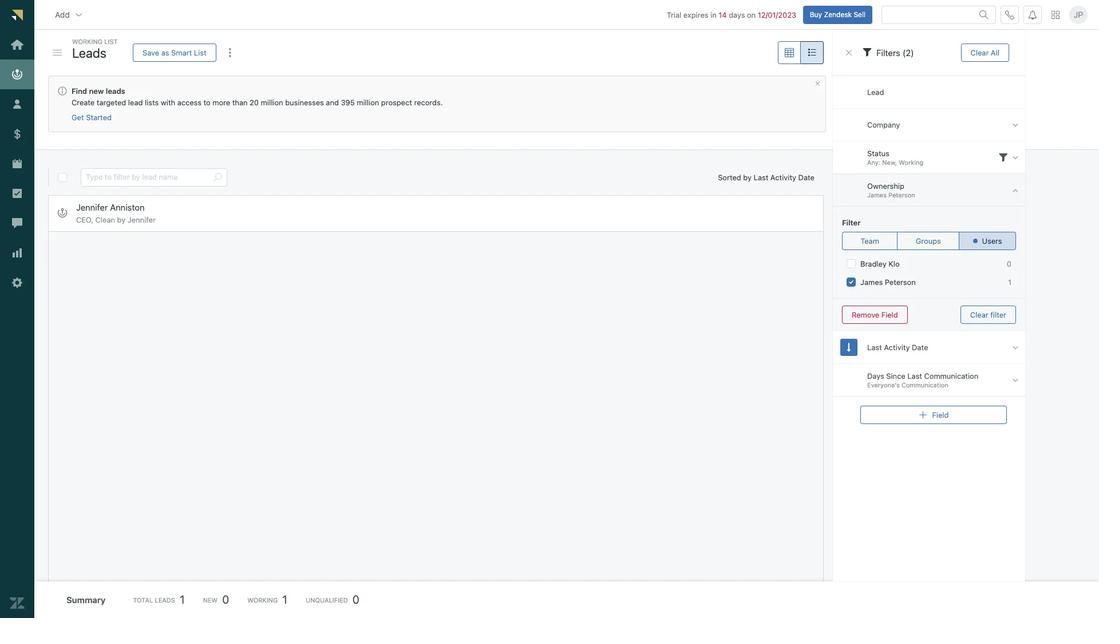 Task type: vqa. For each thing, say whether or not it's contained in the screenshot.
6
no



Task type: describe. For each thing, give the bounding box(es) containing it.
1 vertical spatial james
[[861, 278, 883, 287]]

with
[[161, 98, 175, 107]]

summary
[[66, 595, 106, 605]]

12/01/2023
[[758, 10, 797, 19]]

Type to filter by lead name field
[[86, 169, 208, 186]]

team button
[[842, 232, 898, 250]]

new,
[[883, 159, 897, 166]]

status any: new, working
[[868, 149, 924, 166]]

days since last communication everyone's communication
[[868, 372, 979, 389]]

expires
[[684, 10, 709, 19]]

clear filter button
[[961, 306, 1016, 324]]

than
[[232, 98, 248, 107]]

ceo,
[[76, 215, 93, 224]]

2 horizontal spatial 0
[[1007, 259, 1012, 269]]

calls image
[[1006, 10, 1015, 19]]

last for since
[[908, 372, 923, 381]]

get started link
[[72, 113, 112, 123]]

1 horizontal spatial date
[[912, 343, 929, 352]]

company
[[868, 120, 900, 129]]

2 million from the left
[[357, 98, 379, 107]]

1 horizontal spatial 1
[[282, 593, 287, 606]]

team
[[861, 236, 880, 245]]

users
[[982, 236, 1003, 245]]

smart
[[171, 48, 192, 57]]

14
[[719, 10, 727, 19]]

groups button
[[898, 232, 960, 250]]

lists
[[145, 98, 159, 107]]

handler image
[[53, 50, 62, 55]]

add button
[[46, 3, 93, 26]]

started
[[86, 113, 112, 122]]

sorted by last activity date
[[718, 173, 815, 182]]

2 angle down image from the top
[[1013, 153, 1019, 162]]

create
[[72, 98, 95, 107]]

overflow vertical fill image
[[225, 48, 235, 57]]

0 horizontal spatial activity
[[771, 173, 797, 182]]

as
[[161, 48, 169, 57]]

prospect
[[381, 98, 412, 107]]

find new leads create targeted lead lists with access to more than 20 million businesses and 395 million prospect records.
[[72, 86, 443, 107]]

in
[[711, 10, 717, 19]]

leads inside total leads 1
[[155, 596, 175, 604]]

cancel image
[[815, 81, 821, 87]]

save as smart list
[[143, 48, 207, 57]]

working 1
[[248, 593, 287, 606]]

save
[[143, 48, 159, 57]]

clean
[[95, 215, 115, 224]]

1 vertical spatial peterson
[[885, 278, 916, 287]]

new 0
[[203, 593, 229, 606]]

clear for clear all
[[971, 48, 989, 57]]

jennifer anniston ceo, clean by jennifer
[[76, 202, 156, 224]]

1 horizontal spatial field
[[933, 410, 949, 419]]

remove
[[852, 310, 880, 319]]

1 angle down image from the top
[[1013, 343, 1019, 352]]

cancel image
[[845, 48, 854, 57]]

james peterson
[[861, 278, 916, 287]]

working for 1
[[248, 596, 278, 604]]

bradley klo
[[861, 259, 900, 269]]

jennifer anniston link
[[76, 202, 145, 213]]

1 horizontal spatial by
[[744, 173, 752, 182]]

find
[[72, 86, 87, 96]]

lead
[[868, 87, 884, 97]]

on
[[747, 10, 756, 19]]

0 vertical spatial field
[[882, 310, 898, 319]]

2 horizontal spatial 1
[[1008, 278, 1012, 287]]

unqualified
[[306, 596, 348, 604]]

filter fill image
[[863, 47, 872, 57]]

1 vertical spatial last
[[868, 343, 882, 352]]

clear all
[[971, 48, 1000, 57]]

add image
[[919, 411, 928, 420]]

remove field button
[[842, 306, 908, 324]]

businesses
[[285, 98, 324, 107]]

any:
[[868, 159, 881, 166]]

trial expires in 14 days on 12/01/2023
[[667, 10, 797, 19]]

days
[[729, 10, 745, 19]]

records.
[[414, 98, 443, 107]]

days
[[868, 372, 885, 381]]

add
[[55, 10, 70, 19]]

20
[[250, 98, 259, 107]]

(2)
[[903, 47, 914, 58]]

1 vertical spatial jennifer
[[128, 215, 156, 224]]

sell
[[854, 10, 866, 19]]

0 vertical spatial date
[[799, 173, 815, 182]]

filter fill image
[[999, 153, 1008, 162]]

jp
[[1074, 10, 1084, 19]]

0 horizontal spatial filter
[[842, 218, 861, 227]]



Task type: locate. For each thing, give the bounding box(es) containing it.
1 vertical spatial communication
[[902, 382, 949, 389]]

angle down image
[[1013, 120, 1019, 130], [1013, 153, 1019, 162]]

more
[[213, 98, 230, 107]]

clear filter
[[971, 310, 1007, 319]]

jp button
[[1070, 5, 1088, 24]]

0 vertical spatial jennifer
[[76, 202, 108, 212]]

lead
[[128, 98, 143, 107]]

ownership
[[868, 182, 905, 191]]

field right add icon
[[933, 410, 949, 419]]

field button
[[861, 406, 1007, 424]]

1 vertical spatial clear
[[971, 310, 989, 319]]

0 vertical spatial filter
[[842, 218, 861, 227]]

0 down users button
[[1007, 259, 1012, 269]]

working inside working list leads
[[72, 38, 103, 45]]

last activity date
[[868, 343, 929, 352]]

0 horizontal spatial 0
[[222, 593, 229, 606]]

list inside save as smart list button
[[194, 48, 207, 57]]

james down 'bradley'
[[861, 278, 883, 287]]

field
[[882, 310, 898, 319], [933, 410, 949, 419]]

zendesk image
[[10, 596, 25, 611]]

angle up image
[[1013, 185, 1019, 195]]

field right remove
[[882, 310, 898, 319]]

last inside days since last communication everyone's communication
[[908, 372, 923, 381]]

0 vertical spatial peterson
[[889, 191, 916, 199]]

get started
[[72, 113, 112, 122]]

0 horizontal spatial search image
[[213, 173, 222, 182]]

and
[[326, 98, 339, 107]]

status
[[868, 149, 890, 158]]

2 angle down image from the top
[[1013, 375, 1019, 385]]

1 horizontal spatial filter
[[991, 310, 1007, 319]]

info image
[[58, 86, 67, 96]]

by right sorted in the right of the page
[[744, 173, 752, 182]]

1 up clear filter button
[[1008, 278, 1012, 287]]

0 vertical spatial activity
[[771, 173, 797, 182]]

jennifer up ceo,
[[76, 202, 108, 212]]

1 horizontal spatial last
[[868, 343, 882, 352]]

james down ownership
[[868, 191, 887, 199]]

0 vertical spatial working
[[72, 38, 103, 45]]

working
[[72, 38, 103, 45], [899, 159, 924, 166], [248, 596, 278, 604]]

all
[[991, 48, 1000, 57]]

angle down image
[[1013, 343, 1019, 352], [1013, 375, 1019, 385]]

1 vertical spatial angle down image
[[1013, 153, 1019, 162]]

unqualified 0
[[306, 593, 360, 606]]

buy
[[810, 10, 822, 19]]

leads right total
[[155, 596, 175, 604]]

trial
[[667, 10, 682, 19]]

last right sorted in the right of the page
[[754, 173, 769, 182]]

0 for unqualified 0
[[353, 593, 360, 606]]

bell image
[[1029, 10, 1038, 19]]

million right 20
[[261, 98, 283, 107]]

0 horizontal spatial 1
[[180, 593, 185, 606]]

clear for clear filter
[[971, 310, 989, 319]]

to
[[204, 98, 211, 107]]

zendesk
[[824, 10, 852, 19]]

new
[[203, 596, 218, 604]]

klo
[[889, 259, 900, 269]]

last right since
[[908, 372, 923, 381]]

0 horizontal spatial field
[[882, 310, 898, 319]]

0 right the new
[[222, 593, 229, 606]]

0 horizontal spatial list
[[104, 38, 118, 45]]

1 vertical spatial list
[[194, 48, 207, 57]]

1 horizontal spatial list
[[194, 48, 207, 57]]

0 vertical spatial list
[[104, 38, 118, 45]]

last for by
[[754, 173, 769, 182]]

0 vertical spatial leads
[[72, 45, 106, 60]]

filter inside clear filter button
[[991, 310, 1007, 319]]

long arrow down image
[[847, 343, 851, 352]]

peterson
[[889, 191, 916, 199], [885, 278, 916, 287]]

0 horizontal spatial date
[[799, 173, 815, 182]]

working down chevron down image
[[72, 38, 103, 45]]

targeted
[[97, 98, 126, 107]]

1 vertical spatial filter
[[991, 310, 1007, 319]]

leads right handler 'image'
[[72, 45, 106, 60]]

filters
[[877, 47, 901, 58]]

0 horizontal spatial last
[[754, 173, 769, 182]]

1 vertical spatial activity
[[884, 343, 910, 352]]

leads image
[[58, 209, 67, 218]]

clear
[[971, 48, 989, 57], [971, 310, 989, 319]]

395
[[341, 98, 355, 107]]

groups
[[916, 236, 941, 245]]

bradley
[[861, 259, 887, 269]]

2 vertical spatial working
[[248, 596, 278, 604]]

since
[[887, 372, 906, 381]]

working right new,
[[899, 159, 924, 166]]

list
[[104, 38, 118, 45], [194, 48, 207, 57]]

list inside working list leads
[[104, 38, 118, 45]]

1 angle down image from the top
[[1013, 120, 1019, 130]]

0 vertical spatial by
[[744, 173, 752, 182]]

working for leads
[[72, 38, 103, 45]]

jennifer down anniston
[[128, 215, 156, 224]]

0 vertical spatial james
[[868, 191, 887, 199]]

1 vertical spatial field
[[933, 410, 949, 419]]

working inside status any: new, working
[[899, 159, 924, 166]]

filters (2)
[[877, 47, 914, 58]]

list up leads
[[104, 38, 118, 45]]

by inside jennifer anniston ceo, clean by jennifer
[[117, 215, 126, 224]]

working list leads
[[72, 38, 118, 60]]

1 horizontal spatial million
[[357, 98, 379, 107]]

activity
[[771, 173, 797, 182], [884, 343, 910, 352]]

0 horizontal spatial working
[[72, 38, 103, 45]]

1 vertical spatial working
[[899, 159, 924, 166]]

anniston
[[110, 202, 145, 212]]

1 vertical spatial by
[[117, 215, 126, 224]]

2 vertical spatial last
[[908, 372, 923, 381]]

leads
[[72, 45, 106, 60], [155, 596, 175, 604]]

search image
[[980, 10, 989, 19], [213, 173, 222, 182]]

by
[[744, 173, 752, 182], [117, 215, 126, 224]]

2 horizontal spatial last
[[908, 372, 923, 381]]

1 left unqualified
[[282, 593, 287, 606]]

communication up add icon
[[902, 382, 949, 389]]

zendesk products image
[[1052, 11, 1060, 19]]

users button
[[959, 232, 1017, 250]]

peterson inside ownership james peterson
[[889, 191, 916, 199]]

1 horizontal spatial 0
[[353, 593, 360, 606]]

million
[[261, 98, 283, 107], [357, 98, 379, 107]]

1 horizontal spatial activity
[[884, 343, 910, 352]]

1 left the new
[[180, 593, 185, 606]]

sorted
[[718, 173, 742, 182]]

leads inside working list leads
[[72, 45, 106, 60]]

0 vertical spatial communication
[[925, 372, 979, 381]]

1 vertical spatial search image
[[213, 173, 222, 182]]

save as smart list button
[[133, 44, 216, 62]]

jennifer
[[76, 202, 108, 212], [128, 215, 156, 224]]

0
[[1007, 259, 1012, 269], [222, 593, 229, 606], [353, 593, 360, 606]]

0 horizontal spatial by
[[117, 215, 126, 224]]

1 horizontal spatial jennifer
[[128, 215, 156, 224]]

activity up since
[[884, 343, 910, 352]]

working inside working 1
[[248, 596, 278, 604]]

2 horizontal spatial working
[[899, 159, 924, 166]]

last right the long arrow down image
[[868, 343, 882, 352]]

by down anniston
[[117, 215, 126, 224]]

0 vertical spatial last
[[754, 173, 769, 182]]

1 vertical spatial leads
[[155, 596, 175, 604]]

0 horizontal spatial jennifer
[[76, 202, 108, 212]]

james inside ownership james peterson
[[868, 191, 887, 199]]

communication
[[925, 372, 979, 381], [902, 382, 949, 389]]

million right 395
[[357, 98, 379, 107]]

activity right sorted in the right of the page
[[771, 173, 797, 182]]

1
[[1008, 278, 1012, 287], [180, 593, 185, 606], [282, 593, 287, 606]]

1 horizontal spatial leads
[[155, 596, 175, 604]]

0 horizontal spatial million
[[261, 98, 283, 107]]

1 horizontal spatial working
[[248, 596, 278, 604]]

peterson down ownership
[[889, 191, 916, 199]]

1 vertical spatial date
[[912, 343, 929, 352]]

everyone's
[[868, 382, 900, 389]]

1 horizontal spatial search image
[[980, 10, 989, 19]]

new
[[89, 86, 104, 96]]

ownership james peterson
[[868, 182, 916, 199]]

0 for new 0
[[222, 593, 229, 606]]

1 million from the left
[[261, 98, 283, 107]]

0 vertical spatial angle down image
[[1013, 343, 1019, 352]]

remove field
[[852, 310, 898, 319]]

chevron down image
[[74, 10, 83, 19]]

total
[[133, 596, 153, 604]]

0 vertical spatial angle down image
[[1013, 120, 1019, 130]]

date
[[799, 173, 815, 182], [912, 343, 929, 352]]

0 horizontal spatial leads
[[72, 45, 106, 60]]

0 vertical spatial clear
[[971, 48, 989, 57]]

leads
[[106, 86, 125, 96]]

buy zendesk sell button
[[803, 5, 873, 24]]

last
[[754, 173, 769, 182], [868, 343, 882, 352], [908, 372, 923, 381]]

list right smart
[[194, 48, 207, 57]]

access
[[177, 98, 202, 107]]

filter
[[842, 218, 861, 227], [991, 310, 1007, 319]]

peterson down klo on the top
[[885, 278, 916, 287]]

get
[[72, 113, 84, 122]]

working right new 0
[[248, 596, 278, 604]]

total leads 1
[[133, 593, 185, 606]]

clear all button
[[961, 44, 1010, 62]]

1 vertical spatial angle down image
[[1013, 375, 1019, 385]]

0 vertical spatial search image
[[980, 10, 989, 19]]

buy zendesk sell
[[810, 10, 866, 19]]

communication up field button
[[925, 372, 979, 381]]

0 right unqualified
[[353, 593, 360, 606]]



